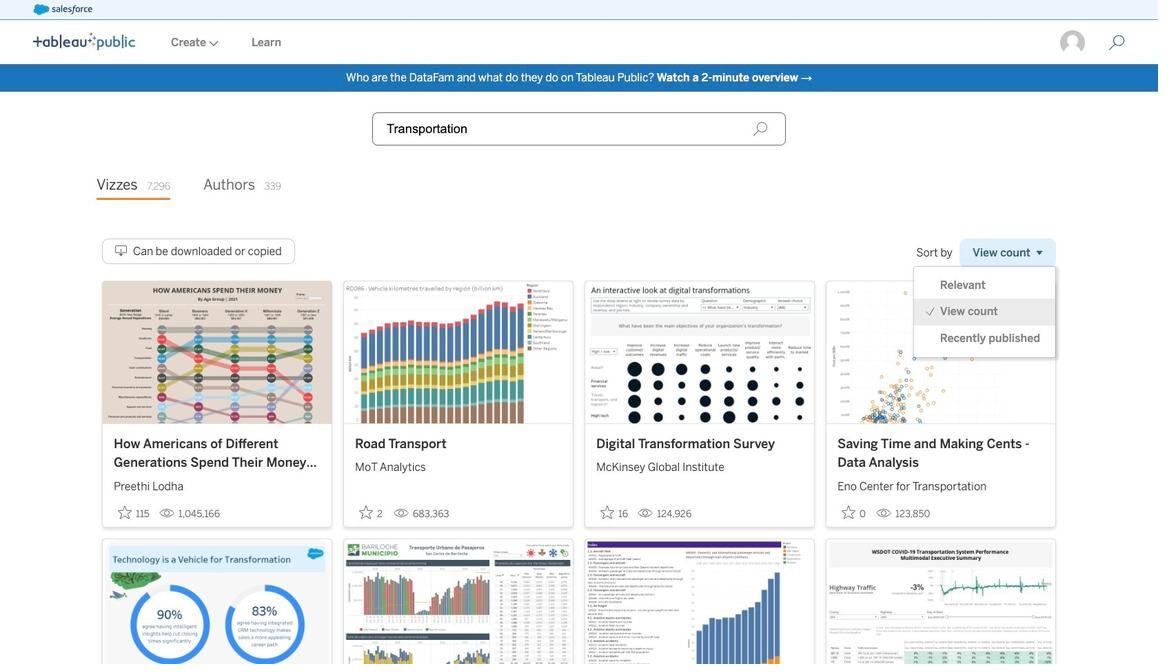 Task type: vqa. For each thing, say whether or not it's contained in the screenshot.
left view.
no



Task type: locate. For each thing, give the bounding box(es) containing it.
create image
[[206, 41, 219, 46]]

0 horizontal spatial add favorite image
[[118, 505, 132, 519]]

add favorite image
[[601, 505, 614, 519], [842, 505, 856, 519]]

Add Favorite button
[[114, 501, 154, 524], [355, 501, 388, 524], [596, 501, 632, 524], [838, 501, 871, 524]]

1 horizontal spatial add favorite image
[[359, 505, 373, 519]]

workbook thumbnail image
[[103, 281, 332, 423], [344, 281, 573, 423], [585, 281, 814, 423], [827, 281, 1056, 423], [103, 539, 332, 664], [344, 539, 573, 664], [585, 539, 814, 664], [827, 539, 1056, 664]]

list options menu
[[914, 272, 1056, 352]]

0 horizontal spatial add favorite image
[[601, 505, 614, 519]]

Search input field
[[372, 112, 786, 145]]

2 add favorite image from the left
[[842, 505, 856, 519]]

1 horizontal spatial add favorite image
[[842, 505, 856, 519]]

logo image
[[33, 32, 135, 50]]

salesforce logo image
[[33, 4, 92, 15]]

add favorite image
[[118, 505, 132, 519], [359, 505, 373, 519]]



Task type: describe. For each thing, give the bounding box(es) containing it.
2 add favorite image from the left
[[359, 505, 373, 519]]

1 add favorite image from the left
[[118, 505, 132, 519]]

3 add favorite button from the left
[[596, 501, 632, 524]]

2 add favorite button from the left
[[355, 501, 388, 524]]

search image
[[753, 121, 768, 137]]

1 add favorite image from the left
[[601, 505, 614, 519]]

1 add favorite button from the left
[[114, 501, 154, 524]]

4 add favorite button from the left
[[838, 501, 871, 524]]

ruby.anderson5854 image
[[1059, 29, 1087, 57]]

go to search image
[[1092, 34, 1142, 51]]



